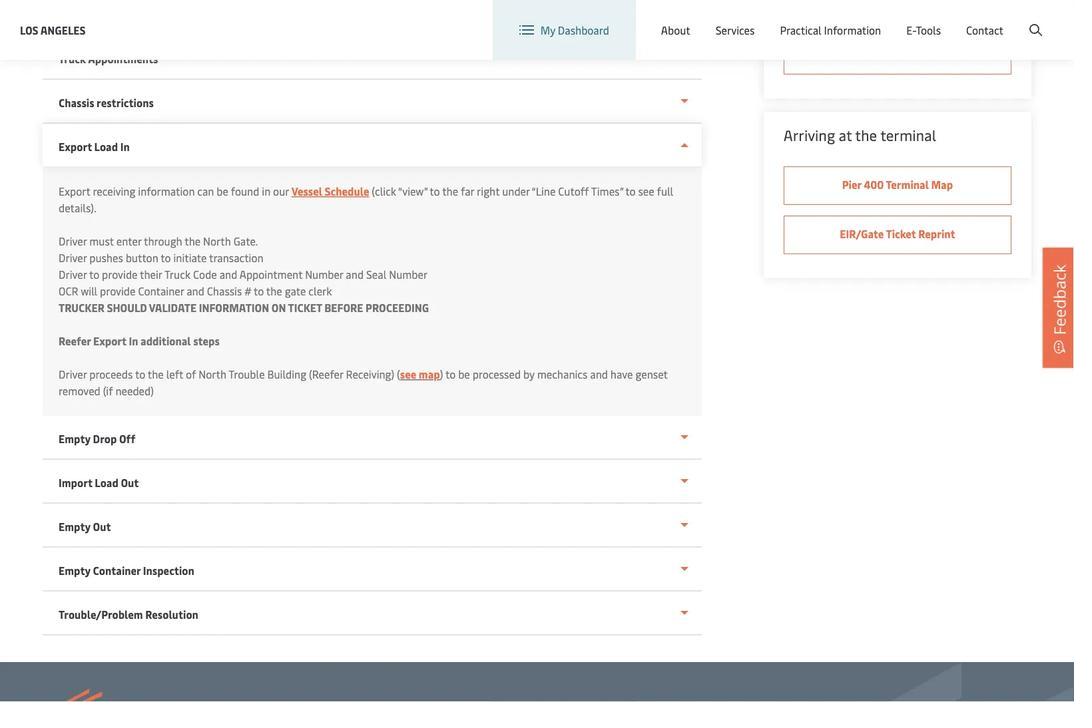 Task type: locate. For each thing, give the bounding box(es) containing it.
los
[[20, 23, 38, 37]]

initiate
[[173, 251, 207, 265]]

number
[[305, 267, 343, 282], [389, 267, 428, 282]]

export
[[59, 140, 92, 154], [59, 184, 90, 198], [93, 334, 126, 348]]

to inside ') to be processed by mechanics and have genset removed (if needed)'
[[445, 367, 456, 382]]

see map link
[[400, 367, 440, 382]]

in for export
[[129, 334, 138, 348]]

1 driver from the top
[[59, 234, 87, 248]]

(
[[397, 367, 400, 382]]

receiving)
[[346, 367, 394, 382]]

trouble/problem resolution button
[[43, 592, 702, 636]]

driver left must
[[59, 234, 87, 248]]

empty for empty container inspection
[[59, 564, 91, 578]]

import
[[59, 476, 92, 490]]

"view"
[[398, 184, 427, 198]]

menu
[[851, 12, 878, 27]]

(click
[[372, 184, 396, 198]]

provide down pushes
[[102, 267, 138, 282]]

provide up should
[[100, 284, 136, 298]]

2 vertical spatial empty
[[59, 564, 91, 578]]

number right seal
[[389, 267, 428, 282]]

empty left the drop
[[59, 432, 91, 446]]

will
[[81, 284, 97, 298]]

driver
[[59, 234, 87, 248], [59, 251, 87, 265], [59, 267, 87, 282], [59, 367, 87, 382]]

the down the appointment
[[266, 284, 282, 298]]

be
[[217, 184, 228, 198], [458, 367, 470, 382]]

driver left pushes
[[59, 251, 87, 265]]

truck down initiate on the top left of the page
[[164, 267, 191, 282]]

proceeding
[[366, 301, 429, 315]]

load right import
[[95, 476, 118, 490]]

"line
[[532, 184, 556, 198]]

0 vertical spatial north
[[203, 234, 231, 248]]

export down chassis restrictions
[[59, 140, 92, 154]]

in inside dropdown button
[[120, 140, 130, 154]]

number up clerk
[[305, 267, 343, 282]]

1 horizontal spatial number
[[389, 267, 428, 282]]

in
[[120, 140, 130, 154], [129, 334, 138, 348]]

in left 'additional'
[[129, 334, 138, 348]]

driver proceeds to the left of north trouble building (reefer receiving) ( see map
[[59, 367, 440, 382]]

(reefer
[[309, 367, 343, 382]]

0 vertical spatial load
[[94, 140, 118, 154]]

import load out
[[59, 476, 139, 490]]

/
[[969, 12, 974, 27]]

chassis
[[59, 96, 94, 110], [207, 284, 242, 298]]

driver up ocr
[[59, 267, 87, 282]]

north up transaction
[[203, 234, 231, 248]]

button
[[126, 251, 158, 265]]

1 horizontal spatial out
[[121, 476, 139, 490]]

load
[[94, 140, 118, 154], [95, 476, 118, 490]]

0 vertical spatial see
[[638, 184, 654, 198]]

see left the full
[[638, 184, 654, 198]]

container down their
[[138, 284, 184, 298]]

1 vertical spatial export
[[59, 184, 90, 198]]

0 vertical spatial be
[[217, 184, 228, 198]]

times"
[[591, 184, 623, 198]]

pushes
[[89, 251, 123, 265]]

truck inside dropdown button
[[59, 52, 86, 66]]

the left far
[[442, 184, 458, 198]]

full
[[657, 184, 673, 198]]

seal
[[366, 267, 386, 282]]

chassis restrictions button
[[43, 80, 702, 124]]

be right )
[[458, 367, 470, 382]]

empty for empty drop off
[[59, 432, 91, 446]]

1 vertical spatial load
[[95, 476, 118, 490]]

driver up the removed
[[59, 367, 87, 382]]

1 vertical spatial north
[[199, 367, 226, 382]]

appointments
[[88, 52, 158, 66]]

0 horizontal spatial number
[[305, 267, 343, 282]]

2 number from the left
[[389, 267, 428, 282]]

400
[[864, 177, 884, 192]]

empty out button
[[43, 504, 702, 548]]

0 vertical spatial export
[[59, 140, 92, 154]]

0 vertical spatial empty
[[59, 432, 91, 446]]

empty out
[[59, 520, 111, 534]]

1 horizontal spatial be
[[458, 367, 470, 382]]

reprint
[[919, 227, 955, 241]]

#
[[245, 284, 251, 298]]

1 vertical spatial be
[[458, 367, 470, 382]]

the
[[855, 125, 877, 145], [442, 184, 458, 198], [185, 234, 201, 248], [266, 284, 282, 298], [148, 367, 164, 382]]

in for load
[[120, 140, 130, 154]]

north right of
[[199, 367, 226, 382]]

0 vertical spatial out
[[121, 476, 139, 490]]

map
[[931, 177, 953, 192]]

empty container inspection button
[[43, 548, 702, 592]]

out down import load out
[[93, 520, 111, 534]]

1 vertical spatial empty
[[59, 520, 91, 534]]

switch location
[[699, 12, 775, 27]]

practical information
[[780, 23, 881, 37]]

truck inside driver must enter through the north gate. driver pushes button to initiate transaction driver to provide their truck code and appointment number and seal number ocr will provide container and chassis # to the gate clerk trucker should validate information on ticket before proceeding
[[164, 267, 191, 282]]

be right can
[[217, 184, 228, 198]]

container up trouble/problem resolution
[[93, 564, 141, 578]]

1 horizontal spatial see
[[638, 184, 654, 198]]

0 vertical spatial in
[[120, 140, 130, 154]]

under
[[502, 184, 530, 198]]

container inside 'empty container inspection' dropdown button
[[93, 564, 141, 578]]

empty down empty out
[[59, 564, 91, 578]]

0 vertical spatial container
[[138, 284, 184, 298]]

out down off
[[121, 476, 139, 490]]

to right )
[[445, 367, 456, 382]]

1 horizontal spatial chassis
[[207, 284, 242, 298]]

information
[[138, 184, 195, 198]]

1 vertical spatial chassis
[[207, 284, 242, 298]]

1 empty from the top
[[59, 432, 91, 446]]

arriving at the terminal
[[784, 125, 936, 145]]

gate.
[[234, 234, 258, 248]]

provide
[[102, 267, 138, 282], [100, 284, 136, 298]]

empty down import
[[59, 520, 91, 534]]

see left map
[[400, 367, 416, 382]]

export inside dropdown button
[[59, 140, 92, 154]]

location
[[734, 12, 775, 27]]

0 horizontal spatial truck
[[59, 52, 86, 66]]

to up needed)
[[135, 367, 145, 382]]

los angeles link
[[20, 22, 86, 38]]

building
[[267, 367, 306, 382]]

0 horizontal spatial chassis
[[59, 96, 94, 110]]

2 empty from the top
[[59, 520, 91, 534]]

chassis up information on the left
[[207, 284, 242, 298]]

chassis inside driver must enter through the north gate. driver pushes button to initiate transaction driver to provide their truck code and appointment number and seal number ocr will provide container and chassis # to the gate clerk trucker should validate information on ticket before proceeding
[[207, 284, 242, 298]]

1 vertical spatial truck
[[164, 267, 191, 282]]

3 empty from the top
[[59, 564, 91, 578]]

global
[[817, 12, 848, 27]]

their
[[140, 267, 162, 282]]

e-tools
[[907, 23, 941, 37]]

can
[[197, 184, 214, 198]]

1 horizontal spatial truck
[[164, 267, 191, 282]]

to down the through
[[161, 251, 171, 265]]

chassis up export load in on the top left of page
[[59, 96, 94, 110]]

1 vertical spatial in
[[129, 334, 138, 348]]

and left have
[[590, 367, 608, 382]]

1 vertical spatial container
[[93, 564, 141, 578]]

load down chassis restrictions
[[94, 140, 118, 154]]

truck down angeles
[[59, 52, 86, 66]]

1 vertical spatial see
[[400, 367, 416, 382]]

export for export receiving information can be found in our vessel schedule
[[59, 184, 90, 198]]

before
[[324, 301, 363, 315]]

practical
[[780, 23, 822, 37]]

e-
[[907, 23, 916, 37]]

0 horizontal spatial be
[[217, 184, 228, 198]]

0 horizontal spatial see
[[400, 367, 416, 382]]

to right "view" in the left of the page
[[430, 184, 440, 198]]

needed)
[[115, 384, 154, 398]]

left
[[166, 367, 183, 382]]

proceeds
[[89, 367, 133, 382]]

trouble/problem
[[59, 608, 143, 622]]

0 vertical spatial truck
[[59, 52, 86, 66]]

found
[[231, 184, 259, 198]]

0 horizontal spatial out
[[93, 520, 111, 534]]

1 vertical spatial out
[[93, 520, 111, 534]]

trouble
[[229, 367, 265, 382]]

off
[[119, 432, 135, 446]]

0 vertical spatial chassis
[[59, 96, 94, 110]]

the inside "(click "view" to the far right under "line cutoff times" to see full details)."
[[442, 184, 458, 198]]

see inside "(click "view" to the far right under "line cutoff times" to see full details)."
[[638, 184, 654, 198]]

export up details).
[[59, 184, 90, 198]]

to up will
[[89, 267, 99, 282]]

2 driver from the top
[[59, 251, 87, 265]]

through
[[144, 234, 182, 248]]

export up proceeds
[[93, 334, 126, 348]]

in down restrictions
[[120, 140, 130, 154]]

tools
[[916, 23, 941, 37]]

create
[[976, 12, 1007, 27]]



Task type: vqa. For each thing, say whether or not it's contained in the screenshot.
the rightmost the Global
no



Task type: describe. For each thing, give the bounding box(es) containing it.
eir/gate ticket reprint link
[[784, 216, 1012, 254]]

feedback
[[1049, 265, 1070, 335]]

trucker
[[59, 301, 104, 315]]

3 driver from the top
[[59, 267, 87, 282]]

container inside driver must enter through the north gate. driver pushes button to initiate transaction driver to provide their truck code and appointment number and seal number ocr will provide container and chassis # to the gate clerk trucker should validate information on ticket before proceeding
[[138, 284, 184, 298]]

ticket
[[288, 301, 322, 315]]

restrictions
[[97, 96, 154, 110]]

the left left
[[148, 367, 164, 382]]

empty drop off
[[59, 432, 135, 446]]

global menu button
[[788, 0, 891, 40]]

cutoff
[[558, 184, 589, 198]]

drop
[[93, 432, 117, 446]]

and inside ') to be processed by mechanics and have genset removed (if needed)'
[[590, 367, 608, 382]]

on
[[272, 301, 286, 315]]

0 vertical spatial provide
[[102, 267, 138, 282]]

driver must enter through the north gate. driver pushes button to initiate transaction driver to provide their truck code and appointment number and seal number ocr will provide container and chassis # to the gate clerk trucker should validate information on ticket before proceeding
[[59, 234, 429, 315]]

transaction
[[209, 251, 263, 265]]

export load in element
[[43, 166, 702, 416]]

truck appointments button
[[43, 36, 702, 80]]

pier 400 terminal map link
[[784, 166, 1012, 205]]

load for import
[[95, 476, 118, 490]]

) to be processed by mechanics and have genset removed (if needed)
[[59, 367, 668, 398]]

vessel schedule link
[[291, 184, 369, 198]]

export for export load in
[[59, 140, 92, 154]]

(if
[[103, 384, 113, 398]]

information
[[199, 301, 269, 315]]

right
[[477, 184, 500, 198]]

and down transaction
[[220, 267, 237, 282]]

genset
[[636, 367, 668, 382]]

gate
[[285, 284, 306, 298]]

code
[[193, 267, 217, 282]]

empty container inspection
[[59, 564, 194, 578]]

empty for empty out
[[59, 520, 91, 534]]

chassis inside dropdown button
[[59, 96, 94, 110]]

steps
[[193, 334, 220, 348]]

clerk
[[309, 284, 332, 298]]

chassis restrictions
[[59, 96, 154, 110]]

and down code
[[187, 284, 204, 298]]

eir/gate ticket reprint
[[840, 227, 955, 241]]

details).
[[59, 201, 96, 215]]

the up initiate on the top left of the page
[[185, 234, 201, 248]]

4 driver from the top
[[59, 367, 87, 382]]

e-tools button
[[907, 0, 941, 60]]

to right times"
[[626, 184, 636, 198]]

our
[[273, 184, 289, 198]]

my
[[541, 23, 555, 37]]

services button
[[716, 0, 755, 60]]

contact button
[[966, 0, 1004, 60]]

los angeles
[[20, 23, 86, 37]]

dashboard
[[558, 23, 609, 37]]

terminal
[[886, 177, 929, 192]]

export receiving information can be found in our vessel schedule
[[59, 184, 369, 198]]

schedule
[[325, 184, 369, 198]]

by
[[523, 367, 535, 382]]

receiving
[[93, 184, 135, 198]]

additional
[[141, 334, 191, 348]]

about button
[[661, 0, 690, 60]]

account
[[1010, 12, 1049, 27]]

import load out button
[[43, 460, 702, 504]]

)
[[440, 367, 443, 382]]

to right #
[[254, 284, 264, 298]]

appointment
[[240, 267, 302, 282]]

truck appointments
[[59, 52, 158, 66]]

arriving
[[784, 125, 835, 145]]

pier
[[842, 177, 861, 192]]

map
[[419, 367, 440, 382]]

of
[[186, 367, 196, 382]]

enter
[[116, 234, 142, 248]]

1 vertical spatial provide
[[100, 284, 136, 298]]

reefer
[[59, 334, 91, 348]]

resolution
[[145, 608, 198, 622]]

information
[[824, 23, 881, 37]]

north inside driver must enter through the north gate. driver pushes button to initiate transaction driver to provide their truck code and appointment number and seal number ocr will provide container and chassis # to the gate clerk trucker should validate information on ticket before proceeding
[[203, 234, 231, 248]]

the right at
[[855, 125, 877, 145]]

login
[[941, 12, 967, 27]]

in
[[262, 184, 270, 198]]

directions link
[[784, 36, 1012, 75]]

switch location button
[[678, 12, 775, 27]]

have
[[611, 367, 633, 382]]

2 vertical spatial export
[[93, 334, 126, 348]]

apmt footer logo image
[[43, 689, 238, 703]]

eir/gate
[[840, 227, 884, 241]]

reefer export in additional steps
[[59, 334, 220, 348]]

login / create account
[[941, 12, 1049, 27]]

mechanics
[[537, 367, 588, 382]]

at
[[839, 125, 852, 145]]

inspection
[[143, 564, 194, 578]]

terminal
[[880, 125, 936, 145]]

ticket
[[886, 227, 916, 241]]

far
[[461, 184, 474, 198]]

1 number from the left
[[305, 267, 343, 282]]

my dashboard button
[[519, 0, 609, 60]]

and left seal
[[346, 267, 364, 282]]

load for export
[[94, 140, 118, 154]]

pier 400 terminal map
[[842, 177, 953, 192]]

be inside ') to be processed by mechanics and have genset removed (if needed)'
[[458, 367, 470, 382]]

processed
[[473, 367, 521, 382]]

my dashboard
[[541, 23, 609, 37]]



